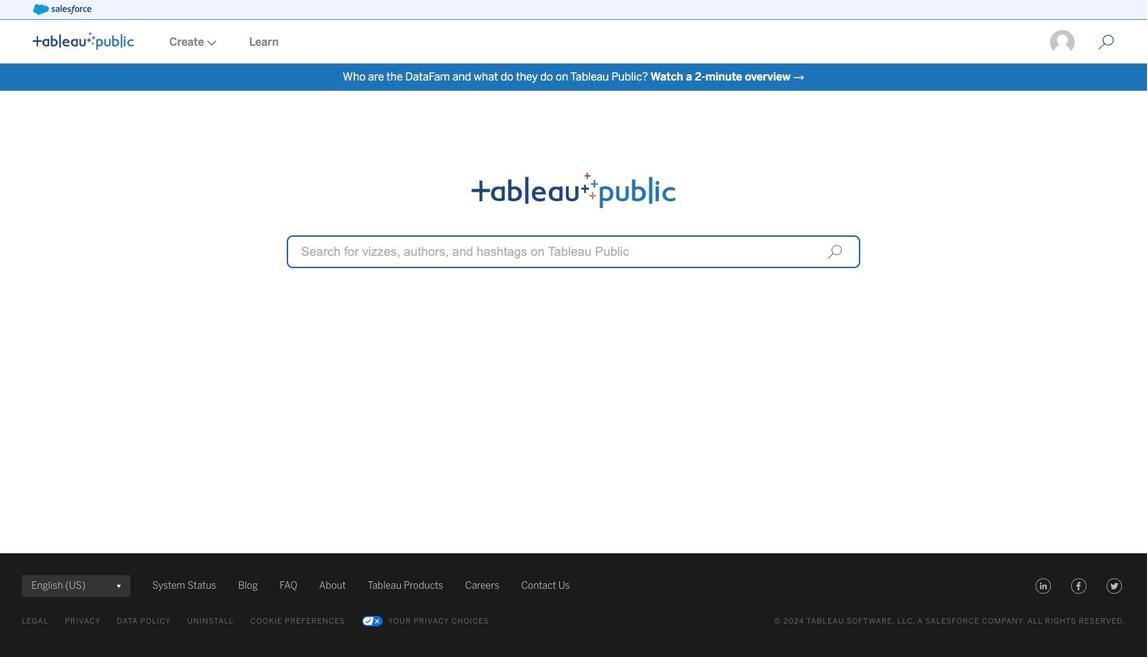 Task type: describe. For each thing, give the bounding box(es) containing it.
logo image
[[33, 32, 134, 50]]

create image
[[204, 40, 216, 46]]

christina.overa image
[[1049, 29, 1076, 56]]

Search input field
[[287, 236, 861, 268]]

selected language element
[[31, 576, 121, 598]]



Task type: vqa. For each thing, say whether or not it's contained in the screenshot.
Nominate For Viz Of The Day ICON
no



Task type: locate. For each thing, give the bounding box(es) containing it.
salesforce logo image
[[33, 4, 91, 15]]

go to search image
[[1082, 34, 1131, 51]]

search image
[[828, 245, 843, 260]]



